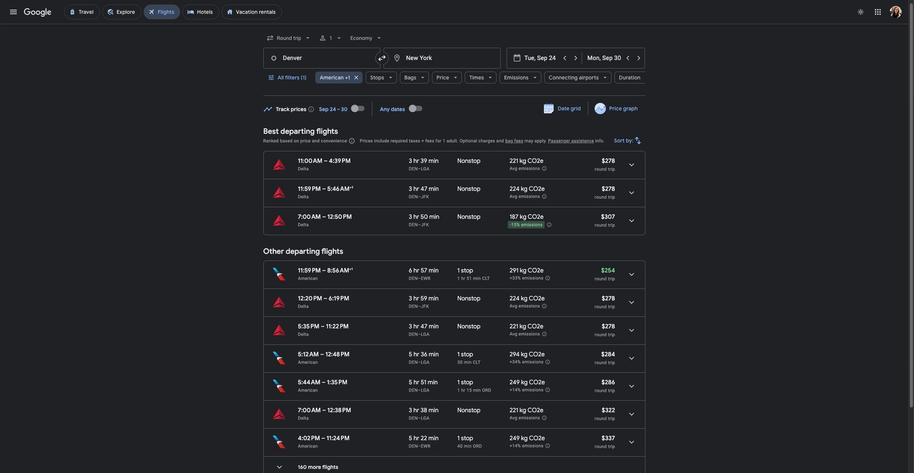 Task type: locate. For each thing, give the bounding box(es) containing it.
None field
[[263, 29, 315, 47], [348, 29, 386, 47], [263, 29, 315, 47], [348, 29, 386, 47]]

flight details. leaves denver international airport at 5:12 am on tuesday, september 24 and arrives at laguardia airport at 12:48 pm on tuesday, september 24. image
[[623, 350, 641, 368]]

4 1 stop flight. element from the top
[[458, 435, 474, 444]]

3 1 stop flight. element from the top
[[458, 379, 474, 388]]

carbon emissions estimate: 221 kilograms. average emissions. learn more about this emissions estimate image down carbon emissions estimate: 224 kilograms. average emissions. learn more about this emissions estimate image
[[542, 332, 547, 337]]

Arrival time: 5:46 AM on  Wednesday, September 25. text field
[[328, 185, 353, 193]]

carbon emissions estimate: 224 kilograms. average emissions. learn more about this emissions estimate image
[[542, 304, 547, 309]]

None search field
[[263, 29, 654, 96]]

total duration 3 hr 47 min. element
[[409, 186, 458, 194], [409, 323, 458, 332]]

1 stop flight. element for total duration 6 hr 57 min. element
[[458, 267, 474, 276]]

2 carbon emissions estimate: 221 kilograms. average emissions. learn more about this emissions estimate image from the top
[[542, 332, 547, 337]]

1 vertical spatial carbon emissions estimate: 221 kilograms. average emissions. learn more about this emissions estimate image
[[542, 332, 547, 337]]

254 US dollars text field
[[602, 267, 616, 275]]

carbon emissions estimate: 221 kilograms. average emissions. learn more about this emissions estimate image for flight details. leaves denver international airport at 5:35 pm on tuesday, september 24 and arrives at laguardia airport at 11:22 pm on tuesday, september 24. "image"
[[542, 332, 547, 337]]

total duration 3 hr 47 min. element for leaves denver international airport at 5:35 pm on tuesday, september 24 and arrives at laguardia airport at 11:22 pm on tuesday, september 24. element
[[409, 323, 458, 332]]

total duration 3 hr 50 min. element
[[409, 214, 458, 222]]

departure time: 11:59 pm. text field inside leaves denver international airport at 11:59 pm on tuesday, september 24 and arrives at john f. kennedy international airport at 5:46 am on wednesday, september 25. element
[[298, 186, 321, 193]]

278 us dollars text field left flight details. leaves denver international airport at 11:59 pm on tuesday, september 24 and arrives at john f. kennedy international airport at 5:46 am on wednesday, september 25. icon
[[602, 186, 616, 193]]

nonstop flight. element
[[458, 158, 481, 166], [458, 186, 481, 194], [458, 214, 481, 222], [458, 295, 481, 304], [458, 323, 481, 332], [458, 407, 481, 416]]

flight details. leaves denver international airport at 5:44 am on tuesday, september 24 and arrives at laguardia airport at 1:35 pm on tuesday, september 24. image
[[623, 378, 641, 396]]

2 1 stop flight. element from the top
[[458, 351, 474, 360]]

5 nonstop flight. element from the top
[[458, 323, 481, 332]]

carbon emissions estimate: 221 kilograms. average emissions. learn more about this emissions estimate image
[[542, 166, 547, 171], [542, 332, 547, 337], [542, 416, 547, 421]]

Departure time: 12:20 PM. text field
[[298, 295, 322, 303]]

flight details. leaves denver international airport at 7:00 am on tuesday, september 24 and arrives at laguardia airport at 12:38 pm on tuesday, september 24. image
[[623, 406, 641, 424]]

3 278 us dollars text field from the top
[[602, 295, 616, 303]]

carbon emissions estimate: 221 kilograms. average emissions. learn more about this emissions estimate image up carbon emissions estimate: 224 kilograms. average emissions. learn more about this emissions estimate icon
[[542, 166, 547, 171]]

278 us dollars text field for flight details. leaves denver international airport at 12:20 pm on tuesday, september 24 and arrives at john f. kennedy international airport at 6:19 pm on tuesday, september 24. image at the right
[[602, 295, 616, 303]]

main content
[[263, 100, 646, 474]]

2 vertical spatial carbon emissions estimate: 221 kilograms. average emissions. learn more about this emissions estimate image
[[542, 416, 547, 421]]

Return text field
[[588, 48, 622, 68]]

nonstop flight. element for total duration 3 hr 47 min. element associated with leaves denver international airport at 11:59 pm on tuesday, september 24 and arrives at john f. kennedy international airport at 5:46 am on wednesday, september 25. element
[[458, 186, 481, 194]]

Where to? text field
[[384, 48, 501, 69]]

find the best price region
[[263, 100, 646, 121]]

1 stop flight. element
[[458, 267, 474, 276], [458, 351, 474, 360], [458, 379, 474, 388], [458, 435, 474, 444]]

departure time: 11:59 pm. text field inside leaves denver international airport at 11:59 pm on tuesday, september 24 and arrives at newark liberty international airport at 8:56 am on wednesday, september 25. element
[[298, 267, 321, 275]]

Departure time: 5:12 AM. text field
[[298, 351, 319, 359]]

total duration 3 hr 47 min. element down total duration 3 hr 39 min. element
[[409, 186, 458, 194]]

278 US dollars text field
[[602, 158, 616, 165], [602, 186, 616, 193], [602, 295, 616, 303], [602, 323, 616, 331]]

Arrival time: 4:39 PM. text field
[[329, 158, 351, 165]]

1 departure time: 11:59 pm. text field from the top
[[298, 186, 321, 193]]

3 carbon emissions estimate: 221 kilograms. average emissions. learn more about this emissions estimate image from the top
[[542, 416, 547, 421]]

1 carbon emissions estimate: 221 kilograms. average emissions. learn more about this emissions estimate image from the top
[[542, 166, 547, 171]]

337 US dollars text field
[[602, 435, 616, 443]]

main menu image
[[9, 7, 18, 16]]

nonstop flight. element for total duration 3 hr 50 min. element
[[458, 214, 481, 222]]

2 nonstop flight. element from the top
[[458, 186, 481, 194]]

278 us dollars text field for flight details. leaves denver international airport at 5:35 pm on tuesday, september 24 and arrives at laguardia airport at 11:22 pm on tuesday, september 24. "image"
[[602, 323, 616, 331]]

carbon emissions estimate: 249 kilograms. +14% emissions. learn more about this emissions estimate image
[[546, 444, 551, 449]]

1 vertical spatial departure time: 11:59 pm. text field
[[298, 267, 321, 275]]

278 us dollars text field left the flight details. leaves denver international airport at 11:00 am on tuesday, september 24 and arrives at laguardia airport at 4:39 pm on tuesday, september 24. icon
[[602, 158, 616, 165]]

1 nonstop flight. element from the top
[[458, 158, 481, 166]]

total duration 3 hr 39 min. element
[[409, 158, 458, 166]]

nonstop flight. element for total duration 3 hr 47 min. element corresponding to leaves denver international airport at 5:35 pm on tuesday, september 24 and arrives at laguardia airport at 11:22 pm on tuesday, september 24. element
[[458, 323, 481, 332]]

leaves denver international airport at 12:20 pm on tuesday, september 24 and arrives at john f. kennedy international airport at 6:19 pm on tuesday, september 24. element
[[298, 295, 350, 303]]

total duration 3 hr 59 min. element
[[409, 295, 458, 304]]

1 total duration 3 hr 47 min. element from the top
[[409, 186, 458, 194]]

carbon emissions estimate: 249 kilograms. +14% emissions. learn more about this emissions estimate image
[[546, 388, 551, 393]]

0 vertical spatial total duration 3 hr 47 min. element
[[409, 186, 458, 194]]

total duration 3 hr 47 min. element for leaves denver international airport at 11:59 pm on tuesday, september 24 and arrives at john f. kennedy international airport at 5:46 am on wednesday, september 25. element
[[409, 186, 458, 194]]

total duration 5 hr 36 min. element
[[409, 351, 458, 360]]

Departure time: 11:00 AM. text field
[[298, 158, 323, 165]]

278 us dollars text field left flight details. leaves denver international airport at 12:20 pm on tuesday, september 24 and arrives at john f. kennedy international airport at 6:19 pm on tuesday, september 24. image at the right
[[602, 295, 616, 303]]

278 us dollars text field left flight details. leaves denver international airport at 5:35 pm on tuesday, september 24 and arrives at laguardia airport at 11:22 pm on tuesday, september 24. "image"
[[602, 323, 616, 331]]

2 total duration 3 hr 47 min. element from the top
[[409, 323, 458, 332]]

total duration 3 hr 47 min. element up total duration 5 hr 36 min. 'element'
[[409, 323, 458, 332]]

departure time: 11:59 pm. text field for leaves denver international airport at 11:59 pm on tuesday, september 24 and arrives at newark liberty international airport at 8:56 am on wednesday, september 25. element
[[298, 267, 321, 275]]

Arrival time: 8:56 AM on  Wednesday, September 25. text field
[[328, 267, 353, 275]]

Arrival time: 12:50 PM. text field
[[328, 214, 352, 221]]

Departure time: 11:59 PM. text field
[[298, 186, 321, 193], [298, 267, 321, 275]]

Arrival time: 12:38 PM. text field
[[328, 407, 351, 415]]

total duration 6 hr 57 min. element
[[409, 267, 458, 276]]

4 278 us dollars text field from the top
[[602, 323, 616, 331]]

2 278 us dollars text field from the top
[[602, 186, 616, 193]]

6 nonstop flight. element from the top
[[458, 407, 481, 416]]

4 nonstop flight. element from the top
[[458, 295, 481, 304]]

carbon emissions estimate: 221 kilograms. average emissions. learn more about this emissions estimate image down carbon emissions estimate: 249 kilograms. +14% emissions. learn more about this emissions estimate image at the bottom of page
[[542, 416, 547, 421]]

learn more about tracked prices image
[[308, 106, 315, 113]]

leaves denver international airport at 11:00 am on tuesday, september 24 and arrives at laguardia airport at 4:39 pm on tuesday, september 24. element
[[298, 158, 351, 165]]

carbon emissions estimate: 291 kilograms. +33% emissions. learn more about this emissions estimate image
[[546, 276, 551, 281]]

1 1 stop flight. element from the top
[[458, 267, 474, 276]]

1 278 us dollars text field from the top
[[602, 158, 616, 165]]

0 vertical spatial departure time: 11:59 pm. text field
[[298, 186, 321, 193]]

departure time: 11:59 pm. text field up departure time: 7:00 am. text box
[[298, 186, 321, 193]]

2 departure time: 11:59 pm. text field from the top
[[298, 267, 321, 275]]

286 US dollars text field
[[602, 379, 616, 387]]

0 vertical spatial carbon emissions estimate: 221 kilograms. average emissions. learn more about this emissions estimate image
[[542, 166, 547, 171]]

carbon emissions estimate: 187 kilograms. -15% emissions. learn more about this emissions estimate image
[[547, 223, 552, 228]]

3 nonstop flight. element from the top
[[458, 214, 481, 222]]

leaves denver international airport at 5:12 am on tuesday, september 24 and arrives at laguardia airport at 12:48 pm on tuesday, september 24. element
[[298, 351, 350, 359]]

1 vertical spatial total duration 3 hr 47 min. element
[[409, 323, 458, 332]]

Arrival time: 11:24 PM. text field
[[327, 435, 350, 443]]

departure time: 11:59 pm. text field up "departure time: 12:20 pm." text field
[[298, 267, 321, 275]]



Task type: describe. For each thing, give the bounding box(es) containing it.
total duration 5 hr 51 min. element
[[409, 379, 458, 388]]

leaves denver international airport at 5:44 am on tuesday, september 24 and arrives at laguardia airport at 1:35 pm on tuesday, september 24. element
[[298, 379, 348, 387]]

Where from? text field
[[263, 48, 381, 69]]

1 stop flight. element for total duration 5 hr 51 min. 'element'
[[458, 379, 474, 388]]

leaves denver international airport at 7:00 am on tuesday, september 24 and arrives at laguardia airport at 12:38 pm on tuesday, september 24. element
[[298, 407, 351, 415]]

nonstop flight. element for total duration 3 hr 38 min. element
[[458, 407, 481, 416]]

flight details. leaves denver international airport at 11:00 am on tuesday, september 24 and arrives at laguardia airport at 4:39 pm on tuesday, september 24. image
[[623, 156, 641, 174]]

278 us dollars text field for flight details. leaves denver international airport at 11:59 pm on tuesday, september 24 and arrives at john f. kennedy international airport at 5:46 am on wednesday, september 25. icon
[[602, 186, 616, 193]]

leaves denver international airport at 5:35 pm on tuesday, september 24 and arrives at laguardia airport at 11:22 pm on tuesday, september 24. element
[[298, 323, 349, 331]]

flight details. leaves denver international airport at 4:02 pm on tuesday, september 24 and arrives at newark liberty international airport at 11:24 pm on tuesday, september 24. image
[[623, 434, 641, 452]]

leaves denver international airport at 4:02 pm on tuesday, september 24 and arrives at newark liberty international airport at 11:24 pm on tuesday, september 24. element
[[298, 435, 350, 443]]

leaves denver international airport at 11:59 pm on tuesday, september 24 and arrives at john f. kennedy international airport at 5:46 am on wednesday, september 25. element
[[298, 185, 353, 193]]

carbon emissions estimate: 221 kilograms. average emissions. learn more about this emissions estimate image for flight details. leaves denver international airport at 7:00 am on tuesday, september 24 and arrives at laguardia airport at 12:38 pm on tuesday, september 24. image
[[542, 416, 547, 421]]

Departure time: 7:00 AM. text field
[[298, 407, 321, 415]]

307 US dollars text field
[[602, 214, 616, 221]]

carbon emissions estimate: 221 kilograms. average emissions. learn more about this emissions estimate image for the flight details. leaves denver international airport at 11:00 am on tuesday, september 24 and arrives at laguardia airport at 4:39 pm on tuesday, september 24. icon
[[542, 166, 547, 171]]

change appearance image
[[853, 3, 870, 21]]

flight details. leaves denver international airport at 7:00 am on tuesday, september 24 and arrives at john f. kennedy international airport at 12:50 pm on tuesday, september 24. image
[[623, 212, 641, 230]]

leaves denver international airport at 7:00 am on tuesday, september 24 and arrives at john f. kennedy international airport at 12:50 pm on tuesday, september 24. element
[[298, 214, 352, 221]]

departure time: 11:59 pm. text field for leaves denver international airport at 11:59 pm on tuesday, september 24 and arrives at john f. kennedy international airport at 5:46 am on wednesday, september 25. element
[[298, 186, 321, 193]]

swap origin and destination. image
[[378, 54, 387, 63]]

flight details. leaves denver international airport at 11:59 pm on tuesday, september 24 and arrives at john f. kennedy international airport at 5:46 am on wednesday, september 25. image
[[623, 184, 641, 202]]

flight details. leaves denver international airport at 12:20 pm on tuesday, september 24 and arrives at john f. kennedy international airport at 6:19 pm on tuesday, september 24. image
[[623, 294, 641, 312]]

carbon emissions estimate: 224 kilograms. average emissions. learn more about this emissions estimate image
[[542, 194, 547, 199]]

carbon emissions estimate: 294 kilograms. +34% emissions. learn more about this emissions estimate image
[[546, 360, 551, 365]]

total duration 3 hr 38 min. element
[[409, 407, 458, 416]]

Departure time: 5:35 PM. text field
[[298, 323, 320, 331]]

Arrival time: 1:35 PM. text field
[[327, 379, 348, 387]]

160 more flights image
[[271, 459, 288, 474]]

nonstop flight. element for the 'total duration 3 hr 59 min.' element
[[458, 295, 481, 304]]

1 stop flight. element for total duration 5 hr 36 min. 'element'
[[458, 351, 474, 360]]

learn more about ranking image
[[349, 138, 356, 145]]

Arrival time: 12:48 PM. text field
[[326, 351, 350, 359]]

278 us dollars text field for the flight details. leaves denver international airport at 11:00 am on tuesday, september 24 and arrives at laguardia airport at 4:39 pm on tuesday, september 24. icon
[[602, 158, 616, 165]]

284 US dollars text field
[[602, 351, 616, 359]]

Departure time: 4:02 PM. text field
[[298, 435, 320, 443]]

total duration 5 hr 22 min. element
[[409, 435, 458, 444]]

Departure text field
[[525, 48, 559, 68]]

Departure time: 5:44 AM. text field
[[298, 379, 321, 387]]

Arrival time: 6:19 PM. text field
[[329, 295, 350, 303]]

flight details. leaves denver international airport at 11:59 pm on tuesday, september 24 and arrives at newark liberty international airport at 8:56 am on wednesday, september 25. image
[[623, 266, 641, 284]]

1 stop flight. element for total duration 5 hr 22 min. "element"
[[458, 435, 474, 444]]

322 US dollars text field
[[602, 407, 616, 415]]

leaves denver international airport at 11:59 pm on tuesday, september 24 and arrives at newark liberty international airport at 8:56 am on wednesday, september 25. element
[[298, 267, 353, 275]]

nonstop flight. element for total duration 3 hr 39 min. element
[[458, 158, 481, 166]]

Arrival time: 11:22 PM. text field
[[326, 323, 349, 331]]

flight details. leaves denver international airport at 5:35 pm on tuesday, september 24 and arrives at laguardia airport at 11:22 pm on tuesday, september 24. image
[[623, 322, 641, 340]]

Departure time: 7:00 AM. text field
[[298, 214, 321, 221]]



Task type: vqa. For each thing, say whether or not it's contained in the screenshot.
2nd the Total duration 3 hr 47 min. element from the bottom
yes



